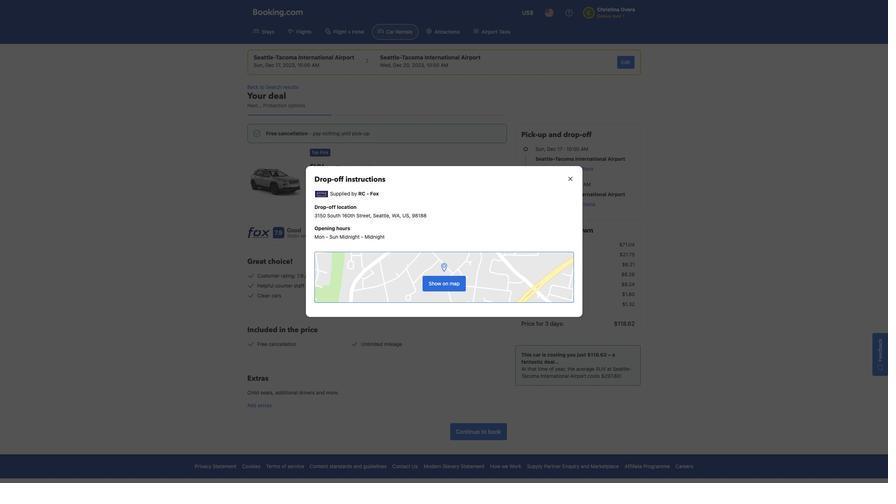 Task type: vqa. For each thing, say whether or not it's contained in the screenshot.
footer at the bottom of the page
yes



Task type: locate. For each thing, give the bounding box(es) containing it.
fee right license
[[565, 302, 573, 308]]

$297.80!
[[602, 374, 622, 380]]

- left the sun
[[326, 234, 328, 240]]

off down wed, dec 20 · 10:00 am
[[561, 202, 568, 208]]

1 vertical spatial price
[[301, 326, 318, 335]]

international up the pick-up date element
[[299, 54, 334, 61]]

2 drop- from the top
[[315, 204, 329, 210]]

2023, right the 20,
[[412, 62, 425, 68]]

child seats, additional drivers and more.
[[247, 390, 339, 396]]

view drop-off instructions
[[536, 202, 596, 208]]

more.
[[326, 390, 339, 396]]

view up wed, dec 20 · 10:00 am
[[536, 166, 547, 172]]

privacy statement link
[[195, 464, 237, 471]]

view down wed, dec 20 · 10:00 am
[[536, 202, 547, 208]]

energy recovery fee
[[522, 292, 578, 298]]

10:00 inside seattle-tacoma international airport sun, dec 17, 2023, 10:00 am
[[298, 62, 311, 68]]

wed, left the 20,
[[380, 62, 392, 68]]

seattle-tacoma international airport up view drop-off instructions
[[536, 192, 626, 198]]

the inside "this car is costing you just $118.62 – a fantastic deal… at that time of year, the average suv at seattle- tacoma international airport costs $297.80!"
[[568, 366, 575, 373]]

view inside button
[[536, 166, 547, 172]]

cherokee
[[337, 165, 356, 170]]

pick-
[[352, 131, 364, 137], [548, 166, 560, 172]]

cookies button
[[242, 464, 261, 471]]

2 2023, from the left
[[412, 62, 425, 68]]

seattle-tacoma international airport shuttle bus
[[310, 202, 393, 214]]

$118.62 down $1.32
[[615, 321, 635, 327]]

counter right find
[[389, 273, 407, 279]]

pick- up 20
[[548, 166, 560, 172]]

0 horizontal spatial midnight
[[340, 234, 360, 240]]

- down "street," at top left
[[361, 234, 363, 240]]

1 2023, from the left
[[283, 62, 296, 68]]

tacoma inside seattle-tacoma international airport wed, dec 20, 2023, 10:00 am
[[402, 54, 424, 61]]

0 horizontal spatial cars
[[272, 293, 282, 299]]

drivers
[[299, 390, 315, 396]]

0 vertical spatial wa
[[522, 262, 529, 268]]

car inside the skip to main content element
[[387, 29, 395, 35]]

1 vertical spatial sea
[[522, 282, 531, 288]]

1 horizontal spatial 2023,
[[412, 62, 425, 68]]

great choice!
[[247, 257, 293, 267]]

1 horizontal spatial price
[[535, 226, 552, 236]]

drop-off location element
[[380, 53, 481, 62]]

footer containing privacy statement
[[0, 455, 889, 484]]

2023, inside seattle-tacoma international airport sun, dec 17, 2023, 10:00 am
[[283, 62, 296, 68]]

1 view from the top
[[536, 166, 547, 172]]

drop- up 3150
[[315, 204, 329, 210]]

wa tax sea 10.25pct
[[522, 272, 574, 278]]

2 vertical spatial free
[[257, 342, 268, 348]]

2 seattle-tacoma international airport from the top
[[536, 192, 626, 198]]

tacoma inside seattle-tacoma international airport sun, dec 17, 2023, 10:00 am
[[276, 54, 297, 61]]

sun, dec 17 · 10:00 am
[[536, 146, 589, 152]]

helpful
[[257, 283, 274, 289]]

$8.26
[[622, 272, 635, 278]]

fee down 11.11pct
[[570, 292, 578, 298]]

drop-off date element
[[380, 62, 481, 69]]

2023,
[[283, 62, 296, 68], [412, 62, 425, 68]]

well-maintained cars
[[361, 283, 410, 289]]

2 midnight from the left
[[365, 234, 385, 240]]

1 vertical spatial wed,
[[536, 182, 548, 188]]

airport inside "this car is costing you just $118.62 – a fantastic deal… at that time of year, the average suv at seattle- tacoma international airport costs $297.80!"
[[571, 374, 587, 380]]

1 vertical spatial of
[[282, 464, 286, 470]]

2 horizontal spatial to
[[482, 429, 487, 436]]

am down drop-off location element
[[441, 62, 449, 68]]

back to search results link
[[247, 84, 507, 91]]

1 vertical spatial sun,
[[536, 146, 546, 152]]

drop- inside view drop-off instructions "button"
[[548, 202, 561, 208]]

free cancellation - pay nothing until pick-up
[[266, 131, 370, 137]]

international down year,
[[541, 374, 569, 380]]

1 horizontal spatial seattle-tacoma international airport group
[[380, 53, 481, 69]]

taxis
[[499, 29, 511, 35]]

view for view drop-off instructions
[[536, 202, 547, 208]]

car up consolidated
[[522, 226, 533, 236]]

fox
[[370, 191, 379, 197]]

0 vertical spatial car
[[387, 29, 395, 35]]

terms of service link
[[266, 464, 304, 471]]

0 vertical spatial sea
[[541, 272, 551, 278]]

dec left 17,
[[265, 62, 274, 68]]

to left find
[[373, 273, 378, 279]]

airport inside the skip to main content element
[[482, 29, 498, 35]]

0 horizontal spatial 3
[[318, 188, 321, 194]]

and right enquiry
[[581, 464, 590, 470]]

tacoma inside seattle-tacoma international airport shuttle bus
[[328, 202, 346, 208]]

free down protection
[[266, 131, 277, 137]]

0 vertical spatial fee
[[570, 292, 578, 298]]

instructions inside view drop-off instructions "button"
[[569, 202, 596, 208]]

instructions for wed, dec 20 · 10:00 am
[[569, 202, 596, 208]]

0 horizontal spatial car
[[387, 29, 395, 35]]

am down 'pick-up location' element
[[312, 62, 320, 68]]

0 horizontal spatial pick-
[[352, 131, 364, 137]]

cars down helpful counter staff in the bottom of the page
[[272, 293, 282, 299]]

0 horizontal spatial to
[[260, 84, 265, 90]]

drop- up large
[[315, 175, 334, 184]]

0 vertical spatial counter
[[389, 273, 407, 279]]

international down rc
[[347, 202, 376, 208]]

suv left at
[[596, 366, 606, 373]]

vehicle
[[522, 302, 542, 308]]

am
[[312, 62, 320, 68], [441, 62, 449, 68], [581, 146, 589, 152], [584, 182, 591, 188]]

0 horizontal spatial 2023,
[[283, 62, 296, 68]]

$21.75
[[620, 252, 635, 258]]

0 vertical spatial suv
[[310, 162, 324, 172]]

2023, right 17,
[[283, 62, 296, 68]]

to inside back to search results your deal next… protection options
[[260, 84, 265, 90]]

drop- down 20
[[548, 202, 561, 208]]

1 horizontal spatial to
[[373, 273, 378, 279]]

98188
[[412, 213, 427, 219]]

0 horizontal spatial statement
[[213, 464, 237, 470]]

wa left tax at the bottom of the page
[[522, 272, 529, 278]]

instructions down similar
[[346, 175, 386, 184]]

the right year,
[[568, 366, 575, 373]]

cars
[[400, 283, 410, 289], [272, 293, 282, 299]]

0 horizontal spatial ·
[[564, 146, 566, 152]]

car left rentals
[[387, 29, 395, 35]]

0 horizontal spatial seattle-tacoma international airport group
[[254, 53, 355, 69]]

0 vertical spatial wed,
[[380, 62, 392, 68]]

tax
[[531, 272, 540, 278]]

drop- for drop-off location 3150 south 160th street, seattle, wa, us, 98188
[[315, 204, 329, 210]]

sun,
[[254, 62, 264, 68], [536, 146, 546, 152]]

tacoma inside "this car is costing you just $118.62 – a fantastic deal… at that time of year, the average suv at seattle- tacoma international airport costs $297.80!"
[[522, 374, 540, 380]]

book
[[488, 429, 501, 436]]

am inside seattle-tacoma international airport wed, dec 20, 2023, 10:00 am
[[441, 62, 449, 68]]

free down well-
[[361, 293, 371, 299]]

1 seattle-tacoma international airport group from the left
[[254, 53, 355, 69]]

drop- up 'sun, dec 17 · 10:00 am'
[[564, 130, 583, 140]]

to left book
[[482, 429, 487, 436]]

statement right privacy
[[213, 464, 237, 470]]

suv left jeep
[[310, 162, 324, 172]]

0 horizontal spatial up
[[364, 131, 370, 137]]

sun, down pick- at the top
[[536, 146, 546, 152]]

· for 17
[[564, 146, 566, 152]]

instructions inside view pick-up instructions button
[[567, 166, 594, 172]]

cars right "maintained" at left bottom
[[400, 283, 410, 289]]

0 vertical spatial instructions
[[567, 166, 594, 172]]

up right until
[[364, 131, 370, 137]]

2 vertical spatial to
[[482, 429, 487, 436]]

2 view from the top
[[536, 202, 547, 208]]

staff
[[294, 283, 305, 289]]

this
[[522, 352, 532, 358]]

drop- for drop-off instructions
[[315, 175, 334, 184]]

drop- inside the drop-off location 3150 south 160th street, seattle, wa, us, 98188
[[315, 204, 329, 210]]

1 vertical spatial ·
[[567, 182, 568, 188]]

2 wa from the top
[[522, 272, 529, 278]]

hotel
[[352, 29, 365, 35]]

seattle- down stays 'link' at the top
[[254, 54, 276, 61]]

up up 'sun, dec 17 · 10:00 am'
[[538, 130, 547, 140]]

seattle- right at
[[613, 366, 632, 373]]

0 horizontal spatial price
[[301, 326, 318, 335]]

10:00 down 'pick-up location' element
[[298, 62, 311, 68]]

until
[[341, 131, 351, 137]]

to right "back" at the top of page
[[260, 84, 265, 90]]

easy
[[361, 273, 372, 279]]

view inside "button"
[[536, 202, 547, 208]]

0 vertical spatial cancellation
[[278, 131, 308, 137]]

wa
[[522, 262, 529, 268], [522, 272, 529, 278]]

price right the in
[[301, 326, 318, 335]]

· right 17
[[564, 146, 566, 152]]

1 vertical spatial seattle-tacoma international airport
[[536, 192, 626, 198]]

tacoma down that
[[522, 374, 540, 380]]

guidelines
[[364, 464, 387, 470]]

wa left rentaltx
[[522, 262, 529, 268]]

1 vertical spatial suv
[[596, 366, 606, 373]]

of down deal…
[[550, 366, 554, 373]]

seattle- down 'sun, dec 17 · 10:00 am'
[[536, 156, 555, 162]]

seattle-tacoma international airport up view pick-up instructions
[[536, 156, 626, 162]]

· right 20
[[567, 182, 568, 188]]

cancellation
[[278, 131, 308, 137], [269, 342, 296, 348]]

international inside seattle-tacoma international airport shuttle bus
[[347, 202, 376, 208]]

1 horizontal spatial car
[[522, 226, 533, 236]]

0 vertical spatial seattle-tacoma international airport
[[536, 156, 626, 162]]

suv inside "this car is costing you just $118.62 – a fantastic deal… at that time of year, the average suv at seattle- tacoma international airport costs $297.80!"
[[596, 366, 606, 373]]

1 vertical spatial counter
[[275, 283, 293, 289]]

seattle-tacoma international airport group up results
[[254, 53, 355, 69]]

1 vertical spatial cancellation
[[269, 342, 296, 348]]

1 seattle-tacoma international airport from the top
[[536, 156, 626, 162]]

seattle-tacoma international airport group down attractions 'link' on the top of the page
[[380, 53, 481, 69]]

off up south
[[329, 204, 336, 210]]

programme
[[644, 464, 670, 470]]

1 horizontal spatial midnight
[[365, 234, 385, 240]]

and right standards
[[354, 464, 362, 470]]

1 vertical spatial $118.62
[[588, 352, 607, 358]]

0 horizontal spatial suv
[[310, 162, 324, 172]]

search
[[266, 84, 282, 90]]

the
[[288, 326, 299, 335], [568, 366, 575, 373]]

content standards and guidelines
[[310, 464, 387, 470]]

1 vertical spatial to
[[373, 273, 378, 279]]

shuttle
[[310, 209, 324, 214]]

feedback
[[878, 339, 884, 362]]

1 vertical spatial the
[[568, 366, 575, 373]]

recovery
[[542, 292, 568, 298]]

skip to main content element
[[0, 0, 889, 44]]

price up consolidated
[[535, 226, 552, 236]]

find
[[379, 273, 388, 279]]

tacoma up the 20,
[[402, 54, 424, 61]]

off inside "button"
[[561, 202, 568, 208]]

3 inside the product card group
[[318, 188, 321, 194]]

0 horizontal spatial of
[[282, 464, 286, 470]]

affiliate programme
[[625, 464, 670, 470]]

7.9
[[297, 273, 304, 279]]

0 vertical spatial $118.62
[[615, 321, 635, 327]]

drop-off location 3150 south 160th street, seattle, wa, us, 98188
[[315, 204, 427, 219]]

dec left the 20,
[[393, 62, 402, 68]]

0 vertical spatial cars
[[400, 283, 410, 289]]

0 vertical spatial drop-
[[315, 175, 334, 184]]

airport taxis
[[482, 29, 511, 35]]

1 vertical spatial drop-
[[548, 202, 561, 208]]

1 horizontal spatial $118.62
[[615, 321, 635, 327]]

price
[[522, 321, 535, 327]]

fee for energy recovery fee
[[570, 292, 578, 298]]

of right terms
[[282, 464, 286, 470]]

car
[[387, 29, 395, 35], [522, 226, 533, 236]]

flights
[[297, 29, 312, 35]]

1 vertical spatial instructions
[[346, 175, 386, 184]]

international up drop-off date element
[[425, 54, 460, 61]]

1 horizontal spatial sea
[[541, 272, 551, 278]]

0 horizontal spatial wed,
[[380, 62, 392, 68]]

view for view pick-up instructions
[[536, 166, 547, 172]]

international up view pick-up instructions
[[576, 156, 607, 162]]

pick- right until
[[352, 131, 364, 137]]

just
[[577, 352, 587, 358]]

0 vertical spatial sun,
[[254, 62, 264, 68]]

/
[[305, 273, 307, 279]]

view drop-off instructions button
[[536, 201, 596, 208]]

0 vertical spatial view
[[536, 166, 547, 172]]

2 vertical spatial instructions
[[569, 202, 596, 208]]

free down included
[[257, 342, 268, 348]]

enquiry
[[563, 464, 580, 470]]

car price breakdown
[[522, 226, 594, 236]]

how
[[490, 464, 501, 470]]

rc
[[358, 191, 365, 197]]

1 vertical spatial drop-
[[315, 204, 329, 210]]

and up 17
[[549, 130, 562, 140]]

0 vertical spatial 3
[[318, 188, 321, 194]]

0 vertical spatial the
[[288, 326, 299, 335]]

0 vertical spatial free
[[266, 131, 277, 137]]

rating:
[[281, 273, 296, 279]]

rc - fox image
[[315, 191, 328, 198]]

midnight down hours
[[340, 234, 360, 240]]

breakdown
[[554, 226, 594, 236]]

off
[[583, 130, 592, 140], [334, 175, 344, 184], [561, 202, 568, 208], [329, 204, 336, 210]]

dec left 17
[[547, 146, 557, 152]]

3 right for
[[545, 321, 549, 327]]

the right the in
[[288, 326, 299, 335]]

1 vertical spatial cars
[[272, 293, 282, 299]]

seattle- up shuttle
[[310, 202, 328, 208]]

similar
[[362, 165, 375, 170]]

10:00 down drop-off location element
[[427, 62, 440, 68]]

3
[[318, 188, 321, 194], [545, 321, 549, 327]]

sun, left 17,
[[254, 62, 264, 68]]

$118.62 left –
[[588, 352, 607, 358]]

1 horizontal spatial statement
[[461, 464, 485, 470]]

1 horizontal spatial drop-
[[564, 130, 583, 140]]

0 horizontal spatial sun,
[[254, 62, 264, 68]]

helpful counter staff
[[257, 283, 305, 289]]

sun, inside seattle-tacoma international airport sun, dec 17, 2023, 10:00 am
[[254, 62, 264, 68]]

off up 'sun, dec 17 · 10:00 am'
[[583, 130, 592, 140]]

0 horizontal spatial counter
[[275, 283, 293, 289]]

counter down customer rating: 7.9 / 10
[[275, 283, 293, 289]]

car for car price breakdown
[[522, 226, 533, 236]]

sea up energy
[[522, 282, 531, 288]]

20,
[[404, 62, 411, 68]]

mileage
[[384, 342, 402, 348]]

1 vertical spatial fee
[[565, 302, 573, 308]]

instructions up wed, dec 20 · 10:00 am
[[567, 166, 594, 172]]

wa for wa rentaltx 7.7pct
[[522, 262, 529, 268]]

costing
[[548, 352, 566, 358]]

0 horizontal spatial drop-
[[548, 202, 561, 208]]

5
[[318, 178, 321, 184]]

0 vertical spatial pick-
[[352, 131, 364, 137]]

tacoma up bus
[[328, 202, 346, 208]]

footer
[[0, 455, 889, 484]]

1 drop- from the top
[[315, 175, 334, 184]]

1 vertical spatial free
[[361, 293, 371, 299]]

international inside seattle-tacoma international airport sun, dec 17, 2023, 10:00 am
[[299, 54, 334, 61]]

stays link
[[247, 24, 281, 40]]

1 vertical spatial pick-
[[548, 166, 560, 172]]

+
[[348, 29, 351, 35]]

am inside seattle-tacoma international airport sun, dec 17, 2023, 10:00 am
[[312, 62, 320, 68]]

license
[[543, 302, 563, 308]]

2 horizontal spatial up
[[560, 166, 566, 172]]

supply
[[527, 464, 543, 470]]

statement right slavery
[[461, 464, 485, 470]]

seattle-tacoma international airport group
[[254, 53, 355, 69], [380, 53, 481, 69]]

-
[[309, 131, 312, 137], [367, 191, 369, 197], [326, 234, 328, 240], [361, 234, 363, 240]]

free cancellation
[[361, 293, 401, 299]]

1 wa from the top
[[522, 262, 529, 268]]

1 horizontal spatial the
[[568, 366, 575, 373]]

1 horizontal spatial counter
[[389, 273, 407, 279]]

1 vertical spatial view
[[536, 202, 547, 208]]

3 left large
[[318, 188, 321, 194]]

continue to book
[[456, 429, 501, 436]]

of inside "this car is costing you just $118.62 – a fantastic deal… at that time of year, the average suv at seattle- tacoma international airport costs $297.80!"
[[550, 366, 554, 373]]

0 vertical spatial to
[[260, 84, 265, 90]]

seattle- down car rentals link
[[380, 54, 402, 61]]

cancellation for free cancellation
[[269, 342, 296, 348]]

2023, inside seattle-tacoma international airport wed, dec 20, 2023, 10:00 am
[[412, 62, 425, 68]]

- right rc
[[367, 191, 369, 197]]

1 vertical spatial car
[[522, 226, 533, 236]]

extras
[[247, 374, 269, 384]]

sea down 'wa rentaltx 7.7pct' at the right
[[541, 272, 551, 278]]

0 vertical spatial ·
[[564, 146, 566, 152]]

seattle-tacoma international airport for sun, dec 17 · 10:00 am
[[536, 156, 626, 162]]

0 vertical spatial price
[[535, 226, 552, 236]]

1 horizontal spatial wed,
[[536, 182, 548, 188]]

sea
[[541, 272, 551, 278], [522, 282, 531, 288]]

1 horizontal spatial pick-
[[548, 166, 560, 172]]

0 horizontal spatial $118.62
[[588, 352, 607, 358]]

1 horizontal spatial suv
[[596, 366, 606, 373]]

large
[[323, 188, 336, 194]]

cancellation left pay
[[278, 131, 308, 137]]

1 horizontal spatial up
[[538, 130, 547, 140]]

seattle- inside seattle-tacoma international airport wed, dec 20, 2023, 10:00 am
[[380, 54, 402, 61]]

1 vertical spatial wa
[[522, 272, 529, 278]]

up up 20
[[560, 166, 566, 172]]

seattle-tacoma international airport sun, dec 17, 2023, 10:00 am
[[254, 54, 355, 68]]

pick-up date element
[[254, 62, 355, 69]]

wed, left 20
[[536, 182, 548, 188]]

child
[[247, 390, 259, 396]]

midnight down seattle,
[[365, 234, 385, 240]]

0 vertical spatial of
[[550, 366, 554, 373]]

1 horizontal spatial ·
[[567, 182, 568, 188]]

car for car rentals
[[387, 29, 395, 35]]

instructions down wed, dec 20 · 10:00 am
[[569, 202, 596, 208]]

1 horizontal spatial 3
[[545, 321, 549, 327]]

1 horizontal spatial of
[[550, 366, 554, 373]]

contact
[[393, 464, 411, 470]]

us
[[412, 464, 418, 470]]



Task type: describe. For each thing, give the bounding box(es) containing it.
international inside "this car is costing you just $118.62 – a fantastic deal… at that time of year, the average suv at seattle- tacoma international airport costs $297.80!"
[[541, 374, 569, 380]]

20
[[559, 182, 565, 188]]

at
[[522, 366, 527, 373]]

cookies
[[242, 464, 261, 470]]

view pick-up instructions
[[536, 166, 594, 172]]

free for free cancellation
[[361, 293, 371, 299]]

rentals
[[396, 29, 413, 35]]

for
[[537, 321, 544, 327]]

slavery
[[443, 464, 460, 470]]

average
[[577, 366, 595, 373]]

1 statement from the left
[[213, 464, 237, 470]]

2 statement from the left
[[461, 464, 485, 470]]

–
[[608, 352, 611, 358]]

stays
[[262, 29, 275, 35]]

pick-
[[522, 130, 538, 140]]

seattle- inside seattle-tacoma international airport shuttle bus
[[310, 202, 328, 208]]

airport inside seattle-tacoma international airport sun, dec 17, 2023, 10:00 am
[[335, 54, 355, 61]]

add
[[247, 403, 257, 409]]

· for 20
[[567, 182, 568, 188]]

included in the price
[[247, 326, 318, 335]]

us,
[[403, 213, 411, 219]]

instructions inside drop-off instructions dialog
[[346, 175, 386, 184]]

additional
[[276, 390, 298, 396]]

mon
[[315, 234, 325, 240]]

flights link
[[282, 24, 318, 40]]

to for continue to book
[[482, 429, 487, 436]]

1 horizontal spatial cars
[[400, 283, 410, 289]]

unlimited mileage
[[361, 342, 402, 348]]

seattle-tacoma international airport wed, dec 20, 2023, 10:00 am
[[380, 54, 481, 68]]

edit
[[622, 59, 631, 65]]

dec inside seattle-tacoma international airport wed, dec 20, 2023, 10:00 am
[[393, 62, 402, 68]]

days:
[[550, 321, 564, 327]]

wed, inside seattle-tacoma international airport wed, dec 20, 2023, 10:00 am
[[380, 62, 392, 68]]

in
[[279, 326, 286, 335]]

opening hours mon - sun midnight - midnight
[[315, 226, 385, 240]]

partner
[[544, 464, 561, 470]]

airport inside seattle-tacoma international airport wed, dec 20, 2023, 10:00 am
[[461, 54, 481, 61]]

free for free cancellation - pay nothing until pick-up
[[266, 131, 277, 137]]

work
[[510, 464, 522, 470]]

10:00 right 17
[[567, 146, 580, 152]]

fee for vehicle license fee
[[565, 302, 573, 308]]

3 large bags
[[318, 188, 348, 194]]

1 midnight from the left
[[340, 234, 360, 240]]

attractions
[[435, 29, 460, 35]]

17,
[[276, 62, 282, 68]]

nothing
[[323, 131, 340, 137]]

international up view drop-off instructions
[[576, 192, 607, 198]]

on
[[443, 281, 449, 287]]

or
[[357, 165, 361, 170]]

great
[[247, 257, 266, 267]]

tacoma up view pick-up instructions
[[555, 156, 574, 162]]

10:00 right 20
[[569, 182, 582, 188]]

marketplace
[[591, 464, 619, 470]]

seattle- inside "this car is costing you just $118.62 – a fantastic deal… at that time of year, the average suv at seattle- tacoma international airport costs $297.80!"
[[613, 366, 632, 373]]

0 vertical spatial drop-
[[564, 130, 583, 140]]

1 vertical spatial 3
[[545, 321, 549, 327]]

we
[[502, 464, 508, 470]]

sun
[[329, 234, 338, 240]]

to for easy to find counter
[[373, 273, 378, 279]]

clean
[[257, 293, 270, 299]]

suv inside the product card group
[[310, 162, 324, 172]]

international inside seattle-tacoma international airport wed, dec 20, 2023, 10:00 am
[[425, 54, 460, 61]]

hours
[[336, 226, 350, 232]]

and left more.
[[316, 390, 325, 396]]

bags
[[337, 188, 348, 194]]

modern slavery statement
[[424, 464, 485, 470]]

bus
[[325, 209, 333, 214]]

pick- inside button
[[548, 166, 560, 172]]

$118.62 inside "this car is costing you just $118.62 – a fantastic deal… at that time of year, the average suv at seattle- tacoma international airport costs $297.80!"
[[588, 352, 607, 358]]

choice!
[[268, 257, 293, 267]]

off inside the drop-off location 3150 south 160th street, seattle, wa, us, 98188
[[329, 204, 336, 210]]

2 seattle-tacoma international airport group from the left
[[380, 53, 481, 69]]

10:00 inside seattle-tacoma international airport wed, dec 20, 2023, 10:00 am
[[427, 62, 440, 68]]

wed, dec 20 · 10:00 am
[[536, 182, 591, 188]]

to for back to search results your deal next… protection options
[[260, 84, 265, 90]]

seattle- down wed, dec 20 · 10:00 am
[[536, 192, 555, 198]]

south
[[327, 213, 341, 219]]

content standards and guidelines link
[[310, 464, 387, 471]]

product card group
[[247, 146, 516, 240]]

wa for wa tax sea 10.25pct
[[522, 272, 529, 278]]

supplied by rc - fox
[[330, 191, 379, 197]]

2023, for seattle-tacoma international airport wed, dec 20, 2023, 10:00 am
[[412, 62, 425, 68]]

unlimited
[[361, 342, 383, 348]]

how we work
[[490, 464, 522, 470]]

am right 20
[[584, 182, 591, 188]]

pick-up location element
[[254, 53, 355, 62]]

dec inside seattle-tacoma international airport sun, dec 17, 2023, 10:00 am
[[265, 62, 274, 68]]

edit button
[[618, 56, 635, 69]]

supplied
[[330, 191, 350, 197]]

free for free cancellation
[[257, 342, 268, 348]]

suv jeep cherokee or similar
[[310, 162, 375, 172]]

11.11pct
[[554, 282, 574, 288]]

top pick
[[312, 150, 329, 155]]

$71.04
[[620, 242, 635, 248]]

sea conces 11.11pct
[[522, 282, 574, 288]]

affiliate
[[625, 464, 642, 470]]

2023, for seattle-tacoma international airport sun, dec 17, 2023, 10:00 am
[[283, 62, 296, 68]]

seattle- inside seattle-tacoma international airport sun, dec 17, 2023, 10:00 am
[[254, 54, 276, 61]]

airport inside seattle-tacoma international airport shuttle bus
[[377, 202, 393, 208]]

next page is protection options note
[[247, 102, 507, 109]]

deal…
[[545, 359, 560, 365]]

wa,
[[392, 213, 401, 219]]

free cancellation
[[257, 342, 296, 348]]

results
[[283, 84, 299, 90]]

vehicle license fee
[[522, 302, 573, 308]]

dec left 20
[[549, 182, 558, 188]]

am right 17
[[581, 146, 589, 152]]

seattle-tacoma international airport for wed, dec 20 · 10:00 am
[[536, 192, 626, 198]]

drop-off instructions dialog
[[297, 158, 591, 326]]

protection
[[263, 103, 287, 109]]

automatic
[[380, 178, 404, 184]]

tacoma up view drop-off instructions
[[555, 192, 574, 198]]

instructions for sun, dec 17 · 10:00 am
[[567, 166, 594, 172]]

careers link
[[676, 464, 694, 471]]

modern
[[424, 464, 442, 470]]

up inside button
[[560, 166, 566, 172]]

this car is costing you just $118.62 – a fantastic deal… at that time of year, the average suv at seattle- tacoma international airport costs $297.80!
[[522, 352, 632, 380]]

off up 'bags'
[[334, 175, 344, 184]]

0 horizontal spatial sea
[[522, 282, 531, 288]]

a
[[613, 352, 616, 358]]

attractions link
[[420, 24, 466, 40]]

flight + hotel
[[334, 29, 365, 35]]

next…
[[247, 103, 262, 109]]

jeep
[[326, 165, 335, 170]]

top
[[312, 150, 319, 155]]

wa rentaltx 7.7pct
[[522, 262, 572, 268]]

seattle,
[[373, 213, 391, 219]]

privacy
[[195, 464, 212, 470]]

supplied by rc - fox image
[[248, 228, 270, 239]]

1 horizontal spatial sun,
[[536, 146, 546, 152]]

deal
[[268, 90, 286, 102]]

cancellation for free cancellation - pay nothing until pick-up
[[278, 131, 308, 137]]

- left pay
[[309, 131, 312, 137]]

0 horizontal spatial the
[[288, 326, 299, 335]]

service
[[288, 464, 304, 470]]

$6.21
[[623, 262, 635, 268]]



